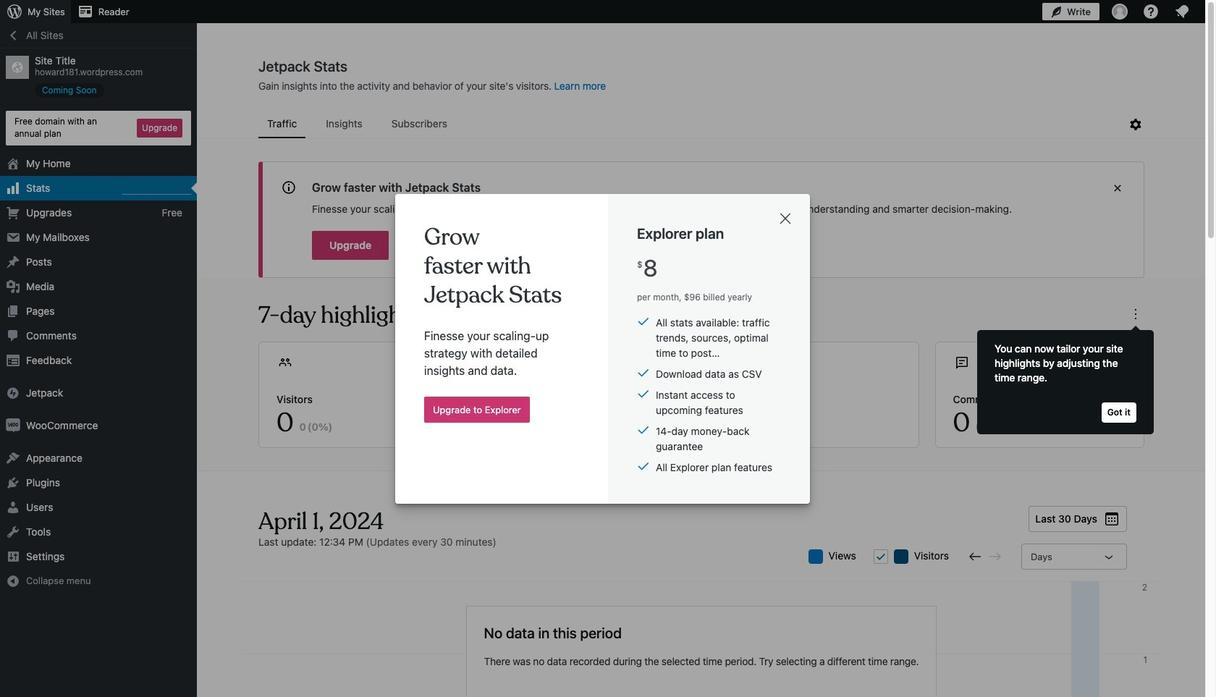 Task type: vqa. For each thing, say whether or not it's contained in the screenshot.
'img'
yes



Task type: describe. For each thing, give the bounding box(es) containing it.
img image
[[6, 418, 20, 433]]

close image
[[777, 210, 794, 227]]

update your profile, personal settings, and more image
[[1112, 3, 1129, 20]]

manage your notifications image
[[1174, 3, 1191, 20]]



Task type: locate. For each thing, give the bounding box(es) containing it.
highest hourly views 0 image
[[122, 185, 191, 194]]

jetpack stats main content
[[198, 57, 1206, 697]]

None checkbox
[[874, 550, 888, 564]]

help image
[[1143, 3, 1160, 20]]

menu inside jetpack stats main content
[[259, 111, 1128, 138]]

close image
[[1109, 180, 1127, 197]]

tooltip
[[970, 323, 1154, 434]]

none checkbox inside jetpack stats main content
[[874, 550, 888, 564]]

menu
[[259, 111, 1128, 138]]



